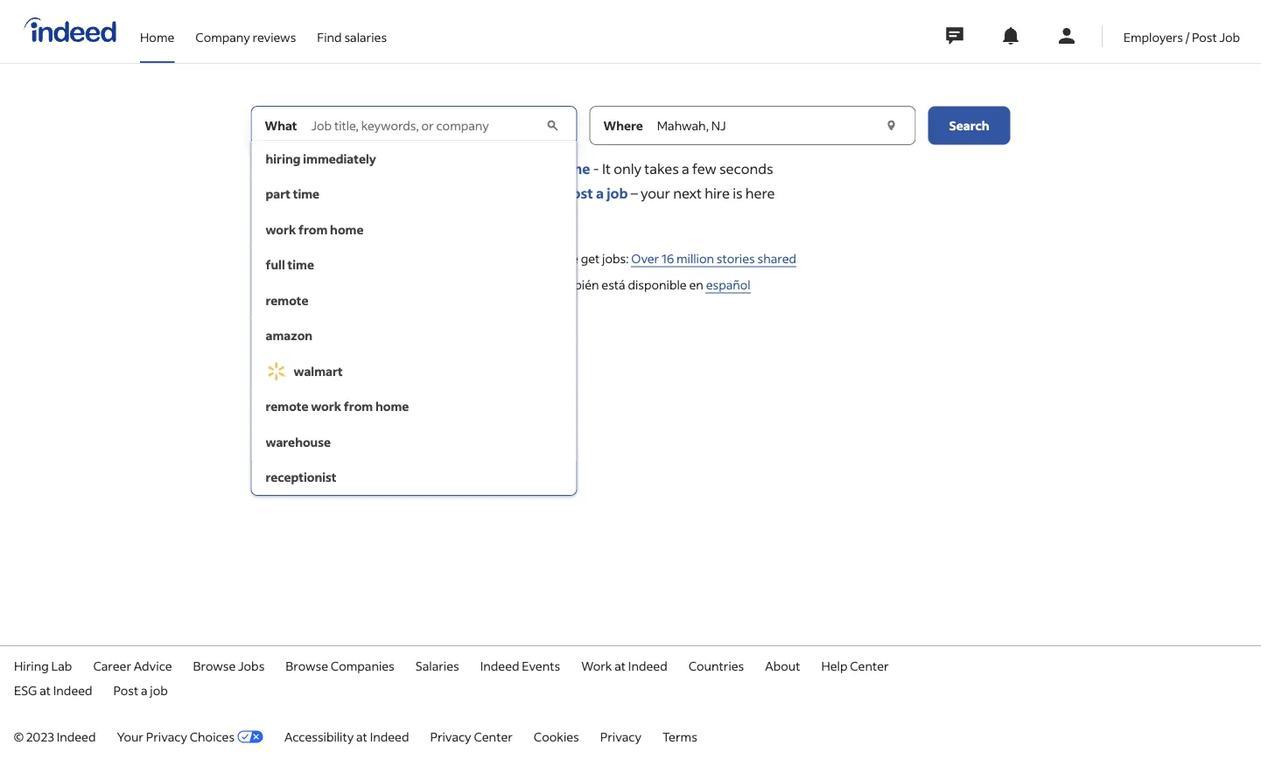 Task type: vqa. For each thing, say whether or not it's contained in the screenshot.
Jobs
yes



Task type: describe. For each thing, give the bounding box(es) containing it.
account image
[[1057, 25, 1078, 46]]

employers:
[[486, 184, 561, 202]]

esg at indeed link
[[14, 683, 92, 699]]

está
[[602, 277, 626, 293]]

What field
[[308, 106, 542, 145]]

terms link
[[663, 729, 698, 745]]

few
[[693, 159, 717, 177]]

amazon
[[266, 328, 313, 344]]

career
[[93, 658, 131, 674]]

none search field containing what
[[251, 106, 1011, 496]]

© 2023 indeed
[[14, 729, 96, 745]]

warehouse
[[266, 434, 331, 450]]

at inside help center esg at indeed
[[40, 683, 51, 699]]

hiring lab
[[14, 658, 72, 674]]

walmart company results image
[[266, 361, 287, 382]]

privacy link
[[600, 729, 642, 745]]

browse companies link
[[286, 658, 395, 674]]

privacy center
[[430, 729, 513, 745]]

/
[[1186, 29, 1190, 45]]

company reviews link
[[196, 0, 296, 60]]

©
[[14, 729, 24, 745]]

million
[[677, 251, 714, 267]]

next
[[673, 184, 702, 202]]

employers
[[1124, 29, 1184, 45]]

choices
[[190, 729, 235, 745]]

1 horizontal spatial your
[[641, 184, 671, 202]]

section containing indeed helps people get jobs:
[[0, 242, 1262, 302]]

jobs
[[238, 658, 265, 674]]

indeed right 2023
[[57, 729, 96, 745]]

full
[[266, 257, 285, 273]]

is
[[733, 184, 743, 202]]

help
[[822, 658, 848, 674]]

indeed events
[[480, 658, 560, 674]]

salaries
[[344, 29, 387, 45]]

clear image for what
[[544, 117, 562, 134]]

find
[[317, 29, 342, 45]]

events
[[522, 658, 560, 674]]

español
[[706, 277, 751, 293]]

clear element for where
[[883, 117, 900, 134]]

shared
[[758, 251, 797, 267]]

-
[[593, 159, 600, 177]]

get
[[581, 251, 600, 267]]

only
[[614, 159, 642, 177]]

0 vertical spatial a
[[682, 159, 690, 177]]

search
[[950, 118, 990, 134]]

indeed left helps in the top of the page
[[465, 251, 504, 267]]

work at indeed link
[[581, 658, 668, 674]]

countries
[[689, 658, 744, 674]]

takes
[[645, 159, 679, 177]]

notifications unread count 0 image
[[1001, 25, 1022, 46]]

time for part time
[[293, 186, 320, 202]]

privacy center link
[[430, 729, 513, 745]]

16
[[662, 251, 674, 267]]

job inside main content
[[607, 184, 628, 202]]

career advice link
[[93, 658, 172, 674]]

help center link
[[822, 658, 889, 674]]

center for privacy center
[[474, 729, 513, 745]]

post
[[563, 184, 593, 202]]

your privacy choices
[[117, 729, 235, 745]]

it
[[602, 159, 611, 177]]

home link
[[140, 0, 174, 60]]

remote for remote
[[266, 292, 309, 308]]

esg
[[14, 683, 37, 699]]

cookies link
[[534, 729, 579, 745]]

remote for remote work from home
[[266, 399, 309, 415]]

indeed down helps in the top of the page
[[511, 277, 550, 293]]

where
[[604, 118, 643, 134]]

employers / post job
[[1124, 29, 1241, 45]]

find salaries
[[317, 29, 387, 45]]

browse for browse companies
[[286, 658, 328, 674]]

2023
[[26, 729, 54, 745]]

seconds
[[720, 159, 774, 177]]

salaries
[[416, 658, 459, 674]]

español link
[[706, 277, 751, 294]]

at for accessibility
[[356, 729, 368, 745]]

browse jobs link
[[193, 658, 265, 674]]

hiring
[[266, 151, 301, 166]]

clear image for where
[[883, 117, 900, 134]]

browse companies
[[286, 658, 395, 674]]

about link
[[765, 658, 801, 674]]

0 horizontal spatial job
[[150, 683, 168, 699]]

0 vertical spatial your
[[506, 159, 538, 177]]

part time
[[266, 186, 320, 202]]

disponible
[[628, 277, 687, 293]]

post a job link
[[113, 683, 168, 699]]

lab
[[51, 658, 72, 674]]

indeed también está disponible en español
[[511, 277, 751, 293]]



Task type: locate. For each thing, give the bounding box(es) containing it.
privacy
[[146, 729, 187, 745], [430, 729, 472, 745], [600, 729, 642, 745]]

1 vertical spatial at
[[40, 683, 51, 699]]

2 clear image from the left
[[883, 117, 900, 134]]

3 privacy from the left
[[600, 729, 642, 745]]

a right post
[[596, 184, 604, 202]]

browse jobs
[[193, 658, 265, 674]]

browse right jobs
[[286, 658, 328, 674]]

from
[[299, 222, 328, 237], [344, 399, 373, 415]]

time right part
[[293, 186, 320, 202]]

center left "cookies" link
[[474, 729, 513, 745]]

–
[[628, 184, 641, 202]]

1 vertical spatial center
[[474, 729, 513, 745]]

your privacy choices link
[[117, 729, 263, 745]]

privacy for privacy link
[[600, 729, 642, 745]]

search button
[[928, 106, 1011, 145]]

2 privacy from the left
[[430, 729, 472, 745]]

2 vertical spatial at
[[356, 729, 368, 745]]

0 horizontal spatial from
[[299, 222, 328, 237]]

post your resume link
[[474, 159, 590, 177]]

messages unread count 0 image
[[944, 18, 966, 53]]

work
[[581, 658, 612, 674]]

main content containing post your resume
[[0, 106, 1262, 496]]

0 vertical spatial job
[[607, 184, 628, 202]]

2 browse from the left
[[286, 658, 328, 674]]

post right / at the right top
[[1193, 29, 1218, 45]]

your up employers:
[[506, 159, 538, 177]]

time for full time
[[288, 257, 314, 273]]

your
[[117, 729, 144, 745]]

hiring lab link
[[14, 658, 72, 674]]

0 horizontal spatial clear image
[[544, 117, 562, 134]]

post for post your resume - it only takes a few seconds
[[474, 159, 504, 177]]

advice
[[134, 658, 172, 674]]

job
[[1220, 29, 1241, 45]]

your
[[506, 159, 538, 177], [641, 184, 671, 202]]

1 horizontal spatial clear image
[[883, 117, 900, 134]]

2 remote from the top
[[266, 399, 309, 415]]

center
[[850, 658, 889, 674], [474, 729, 513, 745]]

home
[[140, 29, 174, 45]]

0 horizontal spatial at
[[40, 683, 51, 699]]

1 vertical spatial time
[[288, 257, 314, 273]]

remote up amazon
[[266, 292, 309, 308]]

0 horizontal spatial work
[[266, 222, 296, 237]]

1 vertical spatial a
[[596, 184, 604, 202]]

1 clear image from the left
[[544, 117, 562, 134]]

indeed inside help center esg at indeed
[[53, 683, 92, 699]]

1 privacy from the left
[[146, 729, 187, 745]]

1 browse from the left
[[193, 658, 236, 674]]

1 vertical spatial work
[[311, 399, 342, 415]]

people
[[540, 251, 579, 267]]

2 horizontal spatial privacy
[[600, 729, 642, 745]]

privacy left 'terms'
[[600, 729, 642, 745]]

0 horizontal spatial your
[[506, 159, 538, 177]]

1 horizontal spatial job
[[607, 184, 628, 202]]

accessibility at indeed link
[[284, 729, 409, 745]]

indeed events link
[[480, 658, 560, 674]]

0 horizontal spatial center
[[474, 729, 513, 745]]

suggestions list box
[[251, 141, 577, 496]]

over
[[631, 251, 659, 267]]

remote down walmart company results image
[[266, 399, 309, 415]]

post down the career advice "link"
[[113, 683, 138, 699]]

clear element up resume
[[544, 117, 562, 134]]

clear element left search
[[883, 117, 900, 134]]

clear element
[[544, 117, 562, 134], [883, 117, 900, 134]]

1 horizontal spatial browse
[[286, 658, 328, 674]]

helps
[[507, 251, 537, 267]]

accessibility at indeed
[[284, 729, 409, 745]]

indeed
[[465, 251, 504, 267], [511, 277, 550, 293], [480, 658, 520, 674], [628, 658, 668, 674], [53, 683, 92, 699], [57, 729, 96, 745], [370, 729, 409, 745]]

2 vertical spatial a
[[141, 683, 148, 699]]

privacy down help center esg at indeed
[[430, 729, 472, 745]]

find salaries link
[[317, 0, 387, 60]]

1 vertical spatial remote
[[266, 399, 309, 415]]

2 horizontal spatial at
[[615, 658, 626, 674]]

at right work
[[615, 658, 626, 674]]

receptionist
[[266, 470, 337, 485]]

1 remote from the top
[[266, 292, 309, 308]]

countries link
[[689, 658, 744, 674]]

section
[[0, 242, 1262, 302]]

remote work from home
[[266, 399, 409, 415]]

también
[[552, 277, 599, 293]]

1 horizontal spatial clear element
[[883, 117, 900, 134]]

time
[[293, 186, 320, 202], [288, 257, 314, 273]]

accessibility
[[284, 729, 354, 745]]

over 16 million stories shared link
[[631, 251, 797, 267]]

a left few on the top right of page
[[682, 159, 690, 177]]

privacy for privacy center
[[430, 729, 472, 745]]

post
[[1193, 29, 1218, 45], [474, 159, 504, 177], [113, 683, 138, 699]]

0 horizontal spatial home
[[330, 222, 364, 237]]

center right help
[[850, 658, 889, 674]]

full time
[[266, 257, 314, 273]]

clear image up resume
[[544, 117, 562, 134]]

browse for browse jobs
[[193, 658, 236, 674]]

work at indeed
[[581, 658, 668, 674]]

company reviews
[[196, 29, 296, 45]]

Where field
[[654, 106, 881, 145]]

job down post your resume - it only takes a few seconds
[[607, 184, 628, 202]]

a
[[682, 159, 690, 177], [596, 184, 604, 202], [141, 683, 148, 699]]

0 horizontal spatial post
[[113, 683, 138, 699]]

2 horizontal spatial post
[[1193, 29, 1218, 45]]

hire
[[705, 184, 730, 202]]

jobs:
[[602, 251, 629, 267]]

clear element for what
[[544, 117, 562, 134]]

here
[[746, 184, 775, 202]]

work
[[266, 222, 296, 237], [311, 399, 342, 415]]

clear image left search
[[883, 117, 900, 134]]

center for help center esg at indeed
[[850, 658, 889, 674]]

hiring
[[14, 658, 49, 674]]

employers: post a job link
[[486, 184, 628, 202]]

about
[[765, 658, 801, 674]]

1 horizontal spatial post
[[474, 159, 504, 177]]

company
[[196, 29, 250, 45]]

privacy right your
[[146, 729, 187, 745]]

a down advice
[[141, 683, 148, 699]]

0 horizontal spatial a
[[141, 683, 148, 699]]

browse
[[193, 658, 236, 674], [286, 658, 328, 674]]

indeed helps people get jobs: over 16 million stories shared
[[465, 251, 797, 267]]

2 vertical spatial post
[[113, 683, 138, 699]]

work down part
[[266, 222, 296, 237]]

center inside help center esg at indeed
[[850, 658, 889, 674]]

help center esg at indeed
[[14, 658, 889, 699]]

post your resume - it only takes a few seconds
[[474, 159, 774, 177]]

0 vertical spatial at
[[615, 658, 626, 674]]

what
[[265, 118, 297, 134]]

0 vertical spatial post
[[1193, 29, 1218, 45]]

post up employers:
[[474, 159, 504, 177]]

clear image
[[544, 117, 562, 134], [883, 117, 900, 134]]

0 vertical spatial remote
[[266, 292, 309, 308]]

1 horizontal spatial at
[[356, 729, 368, 745]]

walmart
[[294, 363, 343, 379]]

0 vertical spatial home
[[330, 222, 364, 237]]

1 horizontal spatial from
[[344, 399, 373, 415]]

browse left jobs
[[193, 658, 236, 674]]

0 vertical spatial from
[[299, 222, 328, 237]]

1 horizontal spatial privacy
[[430, 729, 472, 745]]

at for work
[[615, 658, 626, 674]]

at right esg
[[40, 683, 51, 699]]

your down takes
[[641, 184, 671, 202]]

1 vertical spatial from
[[344, 399, 373, 415]]

time right "full"
[[288, 257, 314, 273]]

work down walmart
[[311, 399, 342, 415]]

1 vertical spatial job
[[150, 683, 168, 699]]

1 horizontal spatial a
[[596, 184, 604, 202]]

0 vertical spatial time
[[293, 186, 320, 202]]

0 vertical spatial work
[[266, 222, 296, 237]]

work from home
[[266, 222, 364, 237]]

resume
[[540, 159, 590, 177]]

1 vertical spatial post
[[474, 159, 504, 177]]

0 horizontal spatial clear element
[[544, 117, 562, 134]]

1 horizontal spatial home
[[376, 399, 409, 415]]

en
[[689, 277, 704, 293]]

stories
[[717, 251, 755, 267]]

post for post a job
[[113, 683, 138, 699]]

1 vertical spatial home
[[376, 399, 409, 415]]

immediately
[[303, 151, 376, 166]]

employers: post a job
[[486, 184, 628, 202]]

post a job
[[113, 683, 168, 699]]

main content
[[0, 106, 1262, 496]]

0 horizontal spatial browse
[[193, 658, 236, 674]]

indeed right accessibility
[[370, 729, 409, 745]]

1 horizontal spatial work
[[311, 399, 342, 415]]

part
[[266, 186, 291, 202]]

cookies
[[534, 729, 579, 745]]

companies
[[331, 658, 395, 674]]

indeed down lab
[[53, 683, 92, 699]]

None search field
[[251, 106, 1011, 496]]

at right accessibility
[[356, 729, 368, 745]]

reviews
[[253, 29, 296, 45]]

indeed right work
[[628, 658, 668, 674]]

1 clear element from the left
[[544, 117, 562, 134]]

2 clear element from the left
[[883, 117, 900, 134]]

indeed left events
[[480, 658, 520, 674]]

2 horizontal spatial a
[[682, 159, 690, 177]]

job down advice
[[150, 683, 168, 699]]

1 vertical spatial your
[[641, 184, 671, 202]]

1 horizontal spatial center
[[850, 658, 889, 674]]

0 vertical spatial center
[[850, 658, 889, 674]]

your next hire is here
[[641, 184, 775, 202]]

employers / post job link
[[1124, 0, 1241, 60]]

0 horizontal spatial privacy
[[146, 729, 187, 745]]



